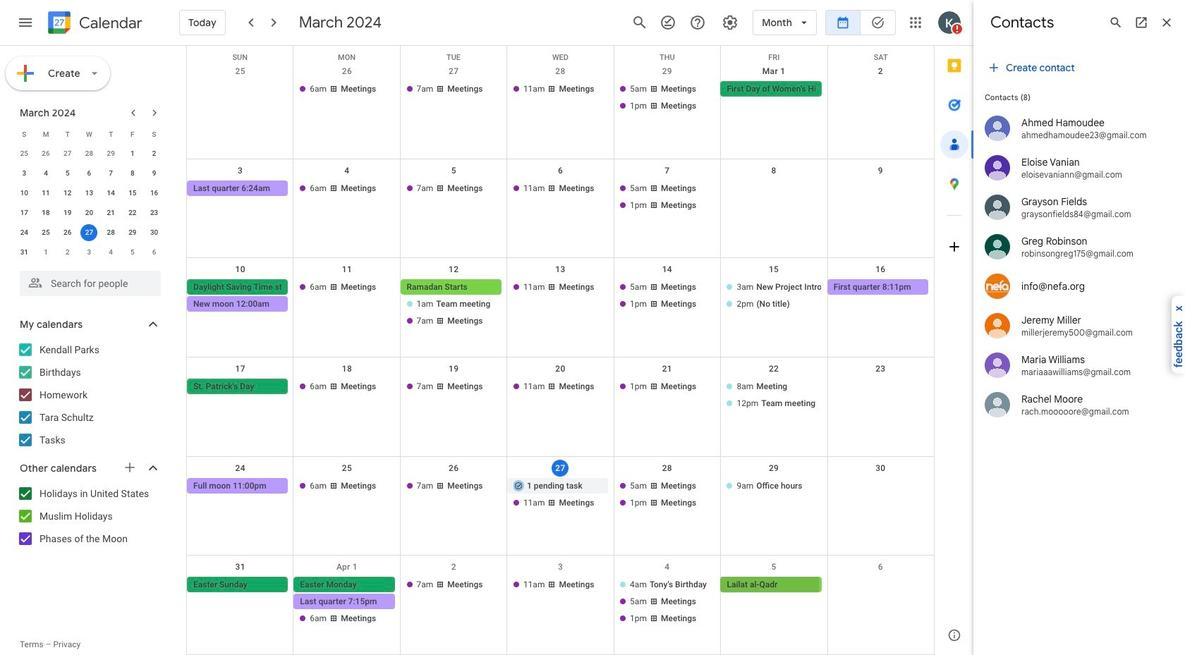 Task type: vqa. For each thing, say whether or not it's contained in the screenshot.
24 "element"
yes



Task type: locate. For each thing, give the bounding box(es) containing it.
april 5 element
[[124, 244, 141, 261]]

february 25 element
[[16, 145, 33, 162]]

cell
[[187, 81, 294, 115], [614, 81, 721, 115], [614, 180, 721, 214], [721, 180, 828, 214], [78, 223, 100, 243], [187, 280, 294, 331], [401, 280, 507, 331], [614, 280, 721, 331], [721, 280, 828, 331], [721, 379, 828, 413], [507, 478, 614, 512], [614, 478, 721, 512], [294, 578, 401, 628], [614, 578, 721, 628]]

None search field
[[0, 265, 175, 296]]

28 element
[[102, 224, 119, 241]]

24 element
[[16, 224, 33, 241]]

30 element
[[146, 224, 163, 241]]

9 element
[[146, 165, 163, 182]]

settings menu image
[[722, 14, 739, 31]]

row group
[[13, 144, 165, 263]]

heading inside calendar element
[[76, 14, 142, 31]]

19 element
[[59, 205, 76, 222]]

cell inside march 2024 grid
[[78, 223, 100, 243]]

10 element
[[16, 185, 33, 202]]

12 element
[[59, 185, 76, 202]]

23 element
[[146, 205, 163, 222]]

february 29 element
[[102, 145, 119, 162]]

29 element
[[124, 224, 141, 241]]

tab list
[[935, 46, 975, 616]]

2 element
[[146, 145, 163, 162]]

other calendars list
[[3, 483, 175, 551]]

3 element
[[16, 165, 33, 182]]

6 element
[[81, 165, 98, 182]]

april 1 element
[[37, 244, 54, 261]]

february 28 element
[[81, 145, 98, 162]]

1 element
[[124, 145, 141, 162]]

main drawer image
[[17, 14, 34, 31]]

row
[[187, 46, 934, 62], [187, 60, 934, 159], [13, 124, 165, 144], [13, 144, 165, 164], [187, 159, 934, 259], [13, 164, 165, 184], [13, 184, 165, 203], [13, 203, 165, 223], [13, 223, 165, 243], [13, 243, 165, 263], [187, 259, 934, 358], [187, 358, 934, 457], [187, 457, 934, 556], [187, 556, 934, 656]]

22 element
[[124, 205, 141, 222]]

heading
[[76, 14, 142, 31]]

april 4 element
[[102, 244, 119, 261]]

18 element
[[37, 205, 54, 222]]

side panel section
[[934, 46, 975, 656]]

14 element
[[102, 185, 119, 202]]

february 27 element
[[59, 145, 76, 162]]

grid
[[186, 46, 934, 656]]

17 element
[[16, 205, 33, 222]]



Task type: describe. For each thing, give the bounding box(es) containing it.
4 element
[[37, 165, 54, 182]]

april 6 element
[[146, 244, 163, 261]]

20 element
[[81, 205, 98, 222]]

27, today element
[[81, 224, 98, 241]]

my calendars list
[[3, 339, 175, 452]]

31 element
[[16, 244, 33, 261]]

8 element
[[124, 165, 141, 182]]

26 element
[[59, 224, 76, 241]]

march 2024 grid
[[13, 124, 165, 263]]

february 26 element
[[37, 145, 54, 162]]

add other calendars image
[[123, 461, 137, 475]]

7 element
[[102, 165, 119, 182]]

15 element
[[124, 185, 141, 202]]

tab list inside side panel section
[[935, 46, 975, 616]]

16 element
[[146, 185, 163, 202]]

april 3 element
[[81, 244, 98, 261]]

13 element
[[81, 185, 98, 202]]

calendar element
[[45, 8, 142, 40]]

april 2 element
[[59, 244, 76, 261]]

5 element
[[59, 165, 76, 182]]

Search for people text field
[[28, 271, 152, 296]]

25 element
[[37, 224, 54, 241]]

21 element
[[102, 205, 119, 222]]

11 element
[[37, 185, 54, 202]]



